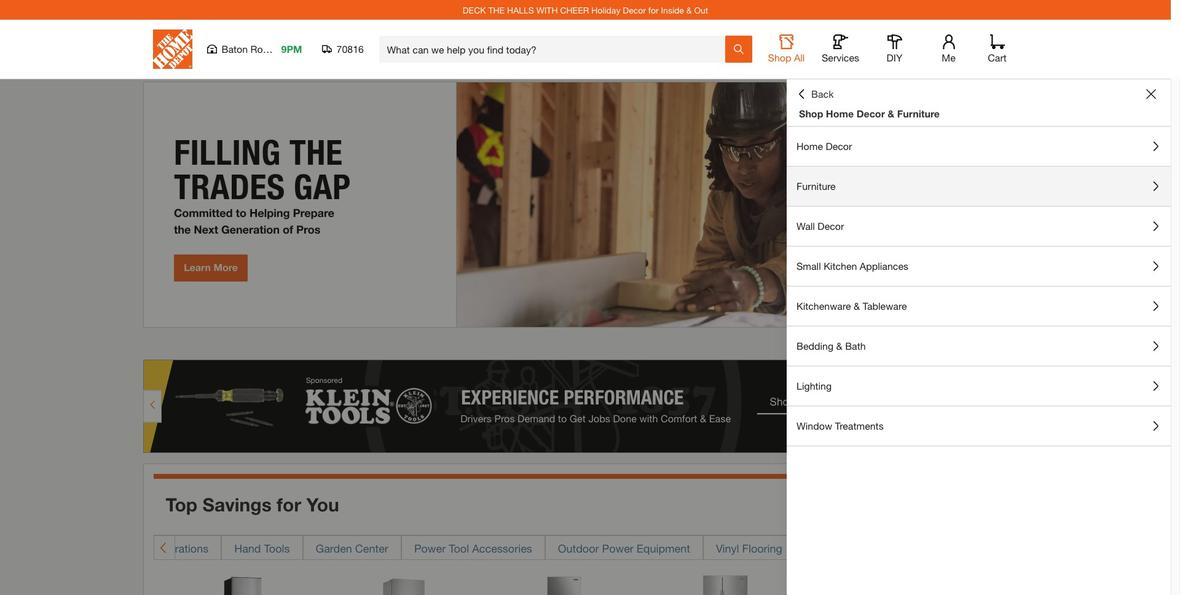 Task type: vqa. For each thing, say whether or not it's contained in the screenshot.
Tools
yes



Task type: describe. For each thing, give the bounding box(es) containing it.
vinyl flooring button
[[703, 535, 796, 560]]

18.7 cu. ft. bottom freezer refrigerator in stainless steel image
[[358, 572, 450, 595]]

you
[[307, 494, 339, 516]]

services button
[[821, 34, 861, 64]]

36 in. 24.9 cu. ft. side by side refrigerator in fingerprint resistant stainless steel image
[[679, 572, 772, 595]]

kitchenware & tableware button
[[787, 287, 1171, 326]]

small kitchen appliances button
[[787, 247, 1171, 286]]

baton
[[222, 43, 248, 55]]

hand tools
[[234, 542, 290, 555]]

kitchenware & tableware
[[797, 300, 907, 312]]

back button
[[797, 88, 834, 100]]

tableware
[[863, 300, 907, 312]]

wall decor button
[[787, 207, 1171, 246]]

home decor button
[[787, 127, 1171, 166]]

& left out
[[687, 5, 692, 15]]

cart link
[[984, 34, 1011, 64]]

shop home decor & furniture
[[799, 108, 940, 119]]

tool
[[449, 542, 469, 555]]

me
[[942, 52, 956, 63]]

7.3 cu. ft. 2-door mini fridge in platinum steel with freezer image
[[518, 572, 611, 595]]

outdoor
[[558, 542, 599, 555]]

top
[[166, 494, 198, 516]]

diy button
[[875, 34, 915, 64]]

lighting
[[797, 380, 832, 392]]

deck the halls with cheer holiday decor for inside & out link
[[463, 5, 709, 15]]

wall
[[797, 220, 815, 232]]

cheer
[[560, 5, 589, 15]]

tools
[[264, 542, 290, 555]]

window treatments
[[797, 420, 884, 432]]

all
[[794, 52, 805, 63]]

services
[[822, 52, 860, 63]]

back
[[812, 88, 834, 100]]

garden center
[[316, 542, 389, 555]]

deck the halls with cheer holiday decor for inside & out
[[463, 5, 709, 15]]

equipment
[[637, 542, 691, 555]]

1 horizontal spatial for
[[649, 5, 659, 15]]

bedding & bath
[[797, 340, 866, 352]]

window
[[797, 420, 833, 432]]

img for filling the trades gap committed to helping prepare  the next generation of pros image
[[143, 82, 1029, 328]]

furniture inside button
[[797, 180, 836, 192]]

bedding
[[797, 340, 834, 352]]

decorations
[[149, 542, 209, 555]]

flooring
[[743, 542, 783, 555]]

home decor
[[797, 140, 853, 152]]

vinyl
[[716, 542, 740, 555]]

christmas decorations button
[[83, 535, 221, 560]]

deck
[[463, 5, 486, 15]]

What can we help you find today? search field
[[387, 36, 725, 62]]

outdoor power equipment button
[[545, 535, 703, 560]]

decor inside button
[[818, 220, 845, 232]]

& inside button
[[837, 340, 843, 352]]

70816
[[337, 43, 364, 55]]

1 vertical spatial for
[[277, 494, 301, 516]]

lighting button
[[787, 367, 1171, 406]]

power tool accessories
[[414, 542, 532, 555]]

garden
[[316, 542, 352, 555]]

9pm
[[281, 43, 302, 55]]

accessories
[[472, 542, 532, 555]]



Task type: locate. For each thing, give the bounding box(es) containing it.
baton rouge 9pm
[[222, 43, 302, 55]]

for
[[649, 5, 659, 15], [277, 494, 301, 516]]

hand
[[234, 542, 261, 555]]

& left the tableware
[[854, 300, 860, 312]]

shop for shop home decor & furniture
[[799, 108, 824, 119]]

0 horizontal spatial shop
[[768, 52, 792, 63]]

holiday
[[592, 5, 621, 15]]

1 horizontal spatial shop
[[799, 108, 824, 119]]

home down back button
[[797, 140, 823, 152]]

shop for shop all
[[768, 52, 792, 63]]

cart
[[988, 52, 1007, 63]]

appliances
[[860, 260, 909, 272]]

bath
[[846, 340, 866, 352]]

shop all
[[768, 52, 805, 63]]

0 vertical spatial home
[[826, 108, 854, 119]]

power left tool
[[414, 542, 446, 555]]

0 horizontal spatial home
[[797, 140, 823, 152]]

top savings for you
[[166, 494, 339, 516]]

decor inside 'button'
[[826, 140, 853, 152]]

0 vertical spatial furniture
[[898, 108, 940, 119]]

christmas decorations
[[96, 542, 209, 555]]

0 horizontal spatial power
[[414, 542, 446, 555]]

christmas
[[96, 542, 146, 555]]

1 power from the left
[[414, 542, 446, 555]]

home down back
[[826, 108, 854, 119]]

0 vertical spatial shop
[[768, 52, 792, 63]]

70816 button
[[322, 43, 364, 55]]

furniture down diy
[[898, 108, 940, 119]]

back arrow image
[[159, 542, 169, 554]]

power inside button
[[414, 542, 446, 555]]

drawer close image
[[1147, 89, 1157, 99]]

1 horizontal spatial power
[[602, 542, 634, 555]]

&
[[687, 5, 692, 15], [888, 108, 895, 119], [854, 300, 860, 312], [837, 340, 843, 352]]

savings
[[203, 494, 272, 516]]

& inside 'button'
[[854, 300, 860, 312]]

for left inside
[[649, 5, 659, 15]]

out
[[695, 5, 709, 15]]

furniture button
[[787, 167, 1171, 206]]

rouge
[[251, 43, 279, 55]]

shop inside shop all button
[[768, 52, 792, 63]]

window treatments button
[[787, 406, 1171, 446]]

0 horizontal spatial for
[[277, 494, 301, 516]]

7.1 cu. ft. top freezer refrigerator in stainless steel look image
[[197, 572, 289, 595]]

kitchenware
[[797, 300, 851, 312]]

shop left all
[[768, 52, 792, 63]]

me button
[[930, 34, 969, 64]]

menu
[[787, 127, 1171, 446]]

shop down back button
[[799, 108, 824, 119]]

garden center button
[[303, 535, 401, 560]]

1 vertical spatial shop
[[799, 108, 824, 119]]

the home depot logo image
[[153, 30, 192, 69]]

hand tools button
[[221, 535, 303, 560]]

menu containing home decor
[[787, 127, 1171, 446]]

power
[[414, 542, 446, 555], [602, 542, 634, 555]]

& left bath
[[837, 340, 843, 352]]

small
[[797, 260, 821, 272]]

furniture up wall decor
[[797, 180, 836, 192]]

decor
[[623, 5, 646, 15], [857, 108, 885, 119], [826, 140, 853, 152], [818, 220, 845, 232]]

for left you
[[277, 494, 301, 516]]

1 horizontal spatial furniture
[[898, 108, 940, 119]]

power right outdoor
[[602, 542, 634, 555]]

2 power from the left
[[602, 542, 634, 555]]

home inside 'button'
[[797, 140, 823, 152]]

feedback link image
[[1164, 208, 1181, 274]]

diy
[[887, 52, 903, 63]]

power inside 'button'
[[602, 542, 634, 555]]

small kitchen appliances
[[797, 260, 909, 272]]

kitchen
[[824, 260, 857, 272]]

the
[[489, 5, 505, 15]]

& down diy
[[888, 108, 895, 119]]

home
[[826, 108, 854, 119], [797, 140, 823, 152]]

with
[[537, 5, 558, 15]]

halls
[[507, 5, 534, 15]]

furniture
[[898, 108, 940, 119], [797, 180, 836, 192]]

inside
[[661, 5, 684, 15]]

0 vertical spatial for
[[649, 5, 659, 15]]

shop
[[768, 52, 792, 63], [799, 108, 824, 119]]

vinyl flooring
[[716, 542, 783, 555]]

0 horizontal spatial furniture
[[797, 180, 836, 192]]

outdoor power equipment
[[558, 542, 691, 555]]

wall decor
[[797, 220, 845, 232]]

treatments
[[835, 420, 884, 432]]

1 vertical spatial home
[[797, 140, 823, 152]]

shop all button
[[767, 34, 807, 64]]

1 horizontal spatial home
[[826, 108, 854, 119]]

power tool accessories button
[[401, 535, 545, 560]]

1 vertical spatial furniture
[[797, 180, 836, 192]]

center
[[355, 542, 389, 555]]

bedding & bath button
[[787, 327, 1171, 366]]



